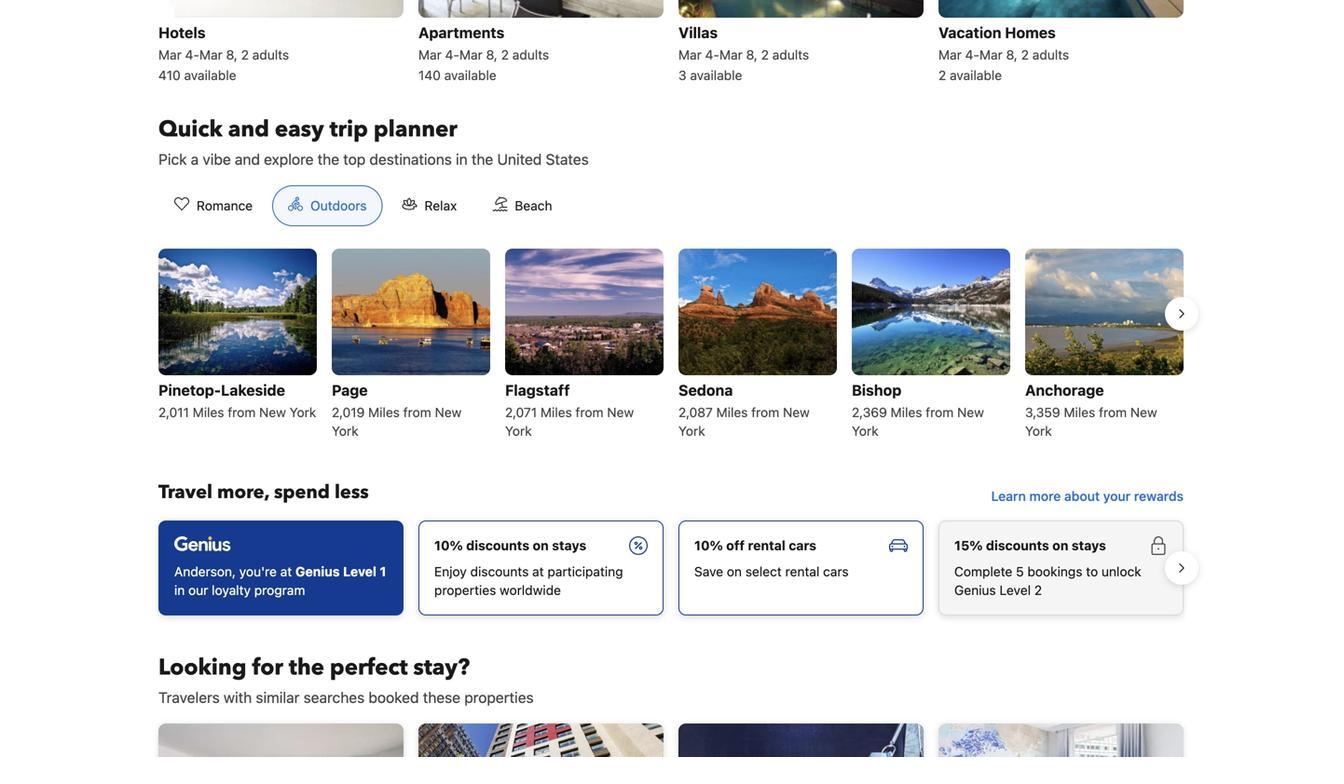 Task type: locate. For each thing, give the bounding box(es) containing it.
new inside page 2,019 miles from new york
[[435, 405, 462, 420]]

4 4- from the left
[[965, 47, 979, 62]]

4 miles from the left
[[716, 405, 748, 420]]

unlock
[[1102, 564, 1141, 580]]

4 new from the left
[[783, 405, 810, 420]]

available for villas
[[690, 67, 742, 83]]

1 vertical spatial properties
[[464, 689, 534, 707]]

enjoy discounts at participating properties worldwide
[[434, 564, 623, 598]]

3 mar from the left
[[418, 47, 442, 62]]

1 horizontal spatial in
[[456, 150, 468, 168]]

rental right select
[[785, 564, 820, 580]]

miles right 2,019 at the left of the page
[[368, 405, 400, 420]]

travel
[[158, 480, 212, 506]]

region containing 10% discounts on stays
[[144, 513, 1199, 623]]

anderson,
[[174, 564, 236, 580]]

1 horizontal spatial at
[[532, 564, 544, 580]]

2 10% from the left
[[694, 538, 723, 553]]

0 horizontal spatial on
[[533, 538, 549, 553]]

properties
[[434, 583, 496, 598], [464, 689, 534, 707]]

cars up save on select rental cars
[[789, 538, 816, 553]]

new inside bishop 2,369 miles from new york
[[957, 405, 984, 420]]

vibe
[[203, 150, 231, 168]]

0 horizontal spatial at
[[280, 564, 292, 580]]

miles inside bishop 2,369 miles from new york
[[891, 405, 922, 420]]

from right 2,019 at the left of the page
[[403, 405, 431, 420]]

available right 3
[[690, 67, 742, 83]]

from inside "flagstaff 2,071 miles from new york"
[[575, 405, 603, 420]]

york down 2,369
[[852, 423, 878, 439]]

0 vertical spatial cars
[[789, 538, 816, 553]]

adults inside vacation homes mar 4-mar 8, 2 adults 2 available
[[1032, 47, 1069, 62]]

york down 3,359
[[1025, 423, 1052, 439]]

2 region from the top
[[144, 513, 1199, 623]]

8, inside apartments mar 4-mar 8, 2 adults 140 available
[[486, 47, 498, 62]]

discounts up '5'
[[986, 538, 1049, 553]]

4- down villas
[[705, 47, 719, 62]]

genius
[[295, 564, 340, 580], [954, 583, 996, 598]]

2 available from the left
[[444, 67, 496, 83]]

4- down hotels
[[185, 47, 199, 62]]

york inside page 2,019 miles from new york
[[332, 423, 358, 439]]

6 new from the left
[[1130, 405, 1157, 420]]

level down '5'
[[1000, 583, 1031, 598]]

available right 140
[[444, 67, 496, 83]]

york down 2,019 at the left of the page
[[332, 423, 358, 439]]

pinetop-lakeside 2,011 miles from new york
[[158, 382, 316, 420]]

0 vertical spatial properties
[[434, 583, 496, 598]]

1 horizontal spatial cars
[[823, 564, 849, 580]]

a
[[191, 150, 199, 168]]

adults inside apartments mar 4-mar 8, 2 adults 140 available
[[512, 47, 549, 62]]

1 vertical spatial in
[[174, 583, 185, 598]]

4- inside hotels mar 4-mar 8, 2 adults 410 available
[[185, 47, 199, 62]]

3,359
[[1025, 405, 1060, 420]]

adults inside hotels mar 4-mar 8, 2 adults 410 available
[[252, 47, 289, 62]]

properties right these
[[464, 689, 534, 707]]

discounts up enjoy discounts at participating properties worldwide at the left of the page
[[466, 538, 529, 553]]

new inside anchorage 3,359 miles from new york
[[1130, 405, 1157, 420]]

0 horizontal spatial in
[[174, 583, 185, 598]]

villas mar 4-mar 8, 2 adults 3 available
[[678, 24, 809, 83]]

stay?
[[413, 653, 470, 684]]

stays for 10% discounts on stays
[[552, 538, 586, 553]]

3 8, from the left
[[746, 47, 758, 62]]

2 4- from the left
[[445, 47, 459, 62]]

from for flagstaff
[[575, 405, 603, 420]]

cars right select
[[823, 564, 849, 580]]

at
[[280, 564, 292, 580], [532, 564, 544, 580]]

and
[[228, 114, 269, 145], [235, 150, 260, 168]]

1 stays from the left
[[552, 538, 586, 553]]

8, inside hotels mar 4-mar 8, 2 adults 410 available
[[226, 47, 238, 62]]

0 vertical spatial level
[[343, 564, 376, 580]]

enjoy
[[434, 564, 467, 580]]

5
[[1016, 564, 1024, 580]]

from down 'lakeside'
[[228, 405, 256, 420]]

stays up participating on the left bottom of page
[[552, 538, 586, 553]]

1 vertical spatial and
[[235, 150, 260, 168]]

available inside villas mar 4-mar 8, 2 adults 3 available
[[690, 67, 742, 83]]

new for anchorage
[[1130, 405, 1157, 420]]

4- for hotels
[[185, 47, 199, 62]]

properties down the enjoy
[[434, 583, 496, 598]]

region
[[144, 241, 1199, 450], [144, 513, 1199, 623]]

the
[[317, 150, 339, 168], [471, 150, 493, 168], [289, 653, 324, 684]]

available inside vacation homes mar 4-mar 8, 2 adults 2 available
[[950, 67, 1002, 83]]

outdoors button
[[272, 185, 383, 226]]

6 mar from the left
[[719, 47, 743, 62]]

0 horizontal spatial stays
[[552, 538, 586, 553]]

4- down vacation
[[965, 47, 979, 62]]

on right save
[[727, 564, 742, 580]]

in
[[456, 150, 468, 168], [174, 583, 185, 598]]

adults for apartments
[[512, 47, 549, 62]]

save on select rental cars
[[694, 564, 849, 580]]

from for page
[[403, 405, 431, 420]]

from down anchorage at the right of the page
[[1099, 405, 1127, 420]]

available
[[184, 67, 236, 83], [444, 67, 496, 83], [690, 67, 742, 83], [950, 67, 1002, 83]]

140
[[418, 67, 441, 83]]

tab list containing romance
[[144, 185, 583, 227]]

1 from from the left
[[228, 405, 256, 420]]

discounts for discounts
[[466, 538, 529, 553]]

0 horizontal spatial genius
[[295, 564, 340, 580]]

miles for anchorage
[[1064, 405, 1095, 420]]

rental up select
[[748, 538, 785, 553]]

10%
[[434, 538, 463, 553], [694, 538, 723, 553]]

miles inside sedona 2,087 miles from new york
[[716, 405, 748, 420]]

4-
[[185, 47, 199, 62], [445, 47, 459, 62], [705, 47, 719, 62], [965, 47, 979, 62]]

5 new from the left
[[957, 405, 984, 420]]

york left 2,019 at the left of the page
[[290, 405, 316, 420]]

york inside pinetop-lakeside 2,011 miles from new york
[[290, 405, 316, 420]]

10% up the enjoy
[[434, 538, 463, 553]]

genius up the program
[[295, 564, 340, 580]]

4- inside villas mar 4-mar 8, 2 adults 3 available
[[705, 47, 719, 62]]

york for sedona
[[678, 423, 705, 439]]

mar
[[158, 47, 182, 62], [199, 47, 223, 62], [418, 47, 442, 62], [459, 47, 483, 62], [678, 47, 702, 62], [719, 47, 743, 62], [939, 47, 962, 62], [979, 47, 1003, 62]]

4- for apartments
[[445, 47, 459, 62]]

new for bishop
[[957, 405, 984, 420]]

available for apartments
[[444, 67, 496, 83]]

1 adults from the left
[[252, 47, 289, 62]]

genius down the complete
[[954, 583, 996, 598]]

romance button
[[158, 185, 268, 226]]

in up relax
[[456, 150, 468, 168]]

and right vibe
[[235, 150, 260, 168]]

miles right 2,369
[[891, 405, 922, 420]]

region containing pinetop-lakeside
[[144, 241, 1199, 450]]

2 adults from the left
[[512, 47, 549, 62]]

new for flagstaff
[[607, 405, 634, 420]]

miles
[[193, 405, 224, 420], [368, 405, 400, 420], [540, 405, 572, 420], [716, 405, 748, 420], [891, 405, 922, 420], [1064, 405, 1095, 420]]

from inside page 2,019 miles from new york
[[403, 405, 431, 420]]

from inside bishop 2,369 miles from new york
[[926, 405, 954, 420]]

available inside hotels mar 4-mar 8, 2 adults 410 available
[[184, 67, 236, 83]]

stays for 15% discounts on stays
[[1072, 538, 1106, 553]]

less
[[335, 480, 369, 506]]

participating
[[547, 564, 623, 580]]

4- inside apartments mar 4-mar 8, 2 adults 140 available
[[445, 47, 459, 62]]

2 stays from the left
[[1072, 538, 1106, 553]]

2 inside complete 5 bookings to unlock genius level 2
[[1034, 583, 1042, 598]]

0 horizontal spatial level
[[343, 564, 376, 580]]

save
[[694, 564, 723, 580]]

discounts down 10% discounts on stays at bottom left
[[470, 564, 529, 580]]

2 new from the left
[[435, 405, 462, 420]]

york down 2,071
[[505, 423, 532, 439]]

miles down anchorage at the right of the page
[[1064, 405, 1095, 420]]

miles for sedona
[[716, 405, 748, 420]]

1 horizontal spatial 10%
[[694, 538, 723, 553]]

new up rewards
[[1130, 405, 1157, 420]]

york for flagstaff
[[505, 423, 532, 439]]

1 available from the left
[[184, 67, 236, 83]]

4- for villas
[[705, 47, 719, 62]]

available down vacation
[[950, 67, 1002, 83]]

quick and easy trip planner pick a vibe and explore the top destinations in the united states
[[158, 114, 589, 168]]

1 new from the left
[[259, 405, 286, 420]]

4 mar from the left
[[459, 47, 483, 62]]

tab list
[[144, 185, 583, 227]]

york inside anchorage 3,359 miles from new york
[[1025, 423, 1052, 439]]

miles for flagstaff
[[540, 405, 572, 420]]

1 vertical spatial genius
[[954, 583, 996, 598]]

on up bookings in the bottom of the page
[[1052, 538, 1068, 553]]

0 horizontal spatial cars
[[789, 538, 816, 553]]

from inside sedona 2,087 miles from new york
[[751, 405, 779, 420]]

miles inside anchorage 3,359 miles from new york
[[1064, 405, 1095, 420]]

new left 2,369
[[783, 405, 810, 420]]

miles inside "flagstaff 2,071 miles from new york"
[[540, 405, 572, 420]]

destinations
[[369, 150, 452, 168]]

from right 2,071
[[575, 405, 603, 420]]

from for bishop
[[926, 405, 954, 420]]

2 from from the left
[[403, 405, 431, 420]]

discounts
[[466, 538, 529, 553], [986, 538, 1049, 553], [470, 564, 529, 580]]

and up vibe
[[228, 114, 269, 145]]

booked
[[369, 689, 419, 707]]

1 region from the top
[[144, 241, 1199, 450]]

new inside "flagstaff 2,071 miles from new york"
[[607, 405, 634, 420]]

level left 1
[[343, 564, 376, 580]]

from right 2,369
[[926, 405, 954, 420]]

0 vertical spatial genius
[[295, 564, 340, 580]]

1
[[380, 564, 386, 580]]

on up enjoy discounts at participating properties worldwide at the left of the page
[[533, 538, 549, 553]]

sedona
[[678, 382, 733, 399]]

anderson, you're at genius level 1 in our loyalty program
[[174, 564, 386, 598]]

2 horizontal spatial on
[[1052, 538, 1068, 553]]

york inside sedona 2,087 miles from new york
[[678, 423, 705, 439]]

quick
[[158, 114, 223, 145]]

1 vertical spatial level
[[1000, 583, 1031, 598]]

4 from from the left
[[751, 405, 779, 420]]

on
[[533, 538, 549, 553], [1052, 538, 1068, 553], [727, 564, 742, 580]]

1 8, from the left
[[226, 47, 238, 62]]

1 4- from the left
[[185, 47, 199, 62]]

0 horizontal spatial 10%
[[434, 538, 463, 553]]

stays up to
[[1072, 538, 1106, 553]]

4- down apartments
[[445, 47, 459, 62]]

complete 5 bookings to unlock genius level 2
[[954, 564, 1141, 598]]

10% up save
[[694, 538, 723, 553]]

at up worldwide
[[532, 564, 544, 580]]

at for you're
[[280, 564, 292, 580]]

4- inside vacation homes mar 4-mar 8, 2 adults 2 available
[[965, 47, 979, 62]]

1 at from the left
[[280, 564, 292, 580]]

blue genius logo image
[[174, 537, 231, 552], [174, 537, 231, 552]]

1 mar from the left
[[158, 47, 182, 62]]

adults for villas
[[772, 47, 809, 62]]

pick
[[158, 150, 187, 168]]

1 10% from the left
[[434, 538, 463, 553]]

2 inside hotels mar 4-mar 8, 2 adults 410 available
[[241, 47, 249, 62]]

6 from from the left
[[1099, 405, 1127, 420]]

2,369
[[852, 405, 887, 420]]

4 adults from the left
[[1032, 47, 1069, 62]]

3 new from the left
[[607, 405, 634, 420]]

1 vertical spatial cars
[[823, 564, 849, 580]]

in left our on the bottom of the page
[[174, 583, 185, 598]]

new down 'lakeside'
[[259, 405, 286, 420]]

on for bookings
[[1052, 538, 1068, 553]]

relax button
[[386, 185, 473, 226]]

3 adults from the left
[[772, 47, 809, 62]]

cars
[[789, 538, 816, 553], [823, 564, 849, 580]]

3 miles from the left
[[540, 405, 572, 420]]

1 horizontal spatial genius
[[954, 583, 996, 598]]

the left the top
[[317, 150, 339, 168]]

1 horizontal spatial level
[[1000, 583, 1031, 598]]

new for sedona
[[783, 405, 810, 420]]

6 miles from the left
[[1064, 405, 1095, 420]]

2 8, from the left
[[486, 47, 498, 62]]

3 from from the left
[[575, 405, 603, 420]]

2 miles from the left
[[368, 405, 400, 420]]

new left 2,071
[[435, 405, 462, 420]]

from right 2,087
[[751, 405, 779, 420]]

8, inside vacation homes mar 4-mar 8, 2 adults 2 available
[[1006, 47, 1018, 62]]

8,
[[226, 47, 238, 62], [486, 47, 498, 62], [746, 47, 758, 62], [1006, 47, 1018, 62]]

trip
[[330, 114, 368, 145]]

loyalty
[[212, 583, 251, 598]]

our
[[188, 583, 208, 598]]

at up the program
[[280, 564, 292, 580]]

new inside sedona 2,087 miles from new york
[[783, 405, 810, 420]]

0 vertical spatial region
[[144, 241, 1199, 450]]

miles down pinetop-
[[193, 405, 224, 420]]

4 8, from the left
[[1006, 47, 1018, 62]]

york down 2,087
[[678, 423, 705, 439]]

your
[[1103, 489, 1131, 504]]

1 horizontal spatial stays
[[1072, 538, 1106, 553]]

new left 2,087
[[607, 405, 634, 420]]

5 miles from the left
[[891, 405, 922, 420]]

worldwide
[[500, 583, 561, 598]]

miles down flagstaff on the left of page
[[540, 405, 572, 420]]

2 at from the left
[[532, 564, 544, 580]]

3 available from the left
[[690, 67, 742, 83]]

genius inside anderson, you're at genius level 1 in our loyalty program
[[295, 564, 340, 580]]

york inside bishop 2,369 miles from new york
[[852, 423, 878, 439]]

adults inside villas mar 4-mar 8, 2 adults 3 available
[[772, 47, 809, 62]]

from inside anchorage 3,359 miles from new york
[[1099, 405, 1127, 420]]

at for discounts
[[532, 564, 544, 580]]

at inside enjoy discounts at participating properties worldwide
[[532, 564, 544, 580]]

learn more about your rewards
[[991, 489, 1184, 504]]

3 4- from the left
[[705, 47, 719, 62]]

learn more about your rewards link
[[984, 480, 1191, 513]]

miles inside page 2,019 miles from new york
[[368, 405, 400, 420]]

miles inside pinetop-lakeside 2,011 miles from new york
[[193, 405, 224, 420]]

8, for villas
[[746, 47, 758, 62]]

miles down sedona
[[716, 405, 748, 420]]

1 vertical spatial region
[[144, 513, 1199, 623]]

new left 3,359
[[957, 405, 984, 420]]

2,019
[[332, 405, 365, 420]]

genius inside complete 5 bookings to unlock genius level 2
[[954, 583, 996, 598]]

new
[[259, 405, 286, 420], [435, 405, 462, 420], [607, 405, 634, 420], [783, 405, 810, 420], [957, 405, 984, 420], [1130, 405, 1157, 420]]

4 available from the left
[[950, 67, 1002, 83]]

the right 'for'
[[289, 653, 324, 684]]

0 vertical spatial in
[[456, 150, 468, 168]]

at inside anderson, you're at genius level 1 in our loyalty program
[[280, 564, 292, 580]]

410
[[158, 67, 181, 83]]

york for anchorage
[[1025, 423, 1052, 439]]

1 vertical spatial rental
[[785, 564, 820, 580]]

5 from from the left
[[926, 405, 954, 420]]

york inside "flagstaff 2,071 miles from new york"
[[505, 423, 532, 439]]

available inside apartments mar 4-mar 8, 2 adults 140 available
[[444, 67, 496, 83]]

available right 410
[[184, 67, 236, 83]]

0 vertical spatial and
[[228, 114, 269, 145]]

8, inside villas mar 4-mar 8, 2 adults 3 available
[[746, 47, 758, 62]]

1 miles from the left
[[193, 405, 224, 420]]



Task type: vqa. For each thing, say whether or not it's contained in the screenshot.
One-
no



Task type: describe. For each thing, give the bounding box(es) containing it.
searches
[[303, 689, 365, 707]]

homes
[[1005, 24, 1056, 41]]

the inside looking for the perfect stay? travelers with similar searches booked these properties
[[289, 653, 324, 684]]

vacation homes mar 4-mar 8, 2 adults 2 available
[[939, 24, 1069, 83]]

select
[[745, 564, 782, 580]]

vacation
[[939, 24, 1001, 41]]

2,071
[[505, 405, 537, 420]]

relax
[[425, 198, 457, 213]]

from inside pinetop-lakeside 2,011 miles from new york
[[228, 405, 256, 420]]

more,
[[217, 480, 269, 506]]

with
[[224, 689, 252, 707]]

spend
[[274, 480, 330, 506]]

2 inside apartments mar 4-mar 8, 2 adults 140 available
[[501, 47, 509, 62]]

on for at
[[533, 538, 549, 553]]

for
[[252, 653, 283, 684]]

united
[[497, 150, 542, 168]]

easy
[[275, 114, 324, 145]]

rewards
[[1134, 489, 1184, 504]]

sedona 2,087 miles from new york
[[678, 382, 810, 439]]

travelers
[[158, 689, 220, 707]]

about
[[1064, 489, 1100, 504]]

page
[[332, 382, 368, 399]]

2 inside villas mar 4-mar 8, 2 adults 3 available
[[761, 47, 769, 62]]

flagstaff
[[505, 382, 570, 399]]

the left "united"
[[471, 150, 493, 168]]

discounts for 5
[[986, 538, 1049, 553]]

looking for the perfect stay? travelers with similar searches booked these properties
[[158, 653, 534, 707]]

these
[[423, 689, 460, 707]]

you're
[[239, 564, 277, 580]]

miles for page
[[368, 405, 400, 420]]

pinetop-
[[158, 382, 221, 399]]

hotels mar 4-mar 8, 2 adults 410 available
[[158, 24, 289, 83]]

perfect
[[330, 653, 408, 684]]

off
[[726, 538, 745, 553]]

8, for hotels
[[226, 47, 238, 62]]

new for page
[[435, 405, 462, 420]]

8 mar from the left
[[979, 47, 1003, 62]]

bishop 2,369 miles from new york
[[852, 382, 984, 439]]

new inside pinetop-lakeside 2,011 miles from new york
[[259, 405, 286, 420]]

15%
[[954, 538, 983, 553]]

level inside complete 5 bookings to unlock genius level 2
[[1000, 583, 1031, 598]]

to
[[1086, 564, 1098, 580]]

15% discounts on stays
[[954, 538, 1106, 553]]

romance
[[197, 198, 253, 213]]

travel more, spend less
[[158, 480, 369, 506]]

beach
[[515, 198, 552, 213]]

more
[[1029, 489, 1061, 504]]

discounts inside enjoy discounts at participating properties worldwide
[[470, 564, 529, 580]]

in inside anderson, you're at genius level 1 in our loyalty program
[[174, 583, 185, 598]]

anchorage
[[1025, 382, 1104, 399]]

looking
[[158, 653, 247, 684]]

10% off rental cars
[[694, 538, 816, 553]]

adults for hotels
[[252, 47, 289, 62]]

hotels
[[158, 24, 206, 41]]

complete
[[954, 564, 1012, 580]]

5 mar from the left
[[678, 47, 702, 62]]

apartments mar 4-mar 8, 2 adults 140 available
[[418, 24, 549, 83]]

level inside anderson, you're at genius level 1 in our loyalty program
[[343, 564, 376, 580]]

from for sedona
[[751, 405, 779, 420]]

2 mar from the left
[[199, 47, 223, 62]]

7 mar from the left
[[939, 47, 962, 62]]

york for page
[[332, 423, 358, 439]]

bishop
[[852, 382, 901, 399]]

from for anchorage
[[1099, 405, 1127, 420]]

outdoors
[[310, 198, 367, 213]]

york for bishop
[[852, 423, 878, 439]]

10% discounts on stays
[[434, 538, 586, 553]]

miles for bishop
[[891, 405, 922, 420]]

bookings
[[1027, 564, 1082, 580]]

flagstaff 2,071 miles from new york
[[505, 382, 634, 439]]

top
[[343, 150, 366, 168]]

learn
[[991, 489, 1026, 504]]

3
[[678, 67, 687, 83]]

10% for 10% discounts on stays
[[434, 538, 463, 553]]

explore
[[264, 150, 314, 168]]

properties inside enjoy discounts at participating properties worldwide
[[434, 583, 496, 598]]

lakeside
[[221, 382, 285, 399]]

program
[[254, 583, 305, 598]]

page 2,019 miles from new york
[[332, 382, 462, 439]]

0 vertical spatial rental
[[748, 538, 785, 553]]

villas
[[678, 24, 718, 41]]

10% for 10% off rental cars
[[694, 538, 723, 553]]

beach button
[[477, 185, 568, 226]]

planner
[[374, 114, 457, 145]]

available for hotels
[[184, 67, 236, 83]]

2,011
[[158, 405, 189, 420]]

8, for apartments
[[486, 47, 498, 62]]

1 horizontal spatial on
[[727, 564, 742, 580]]

in inside the quick and easy trip planner pick a vibe and explore the top destinations in the united states
[[456, 150, 468, 168]]

2,087
[[678, 405, 713, 420]]

states
[[546, 150, 589, 168]]

apartments
[[418, 24, 504, 41]]

similar
[[256, 689, 300, 707]]

properties inside looking for the perfect stay? travelers with similar searches booked these properties
[[464, 689, 534, 707]]

anchorage 3,359 miles from new york
[[1025, 382, 1157, 439]]



